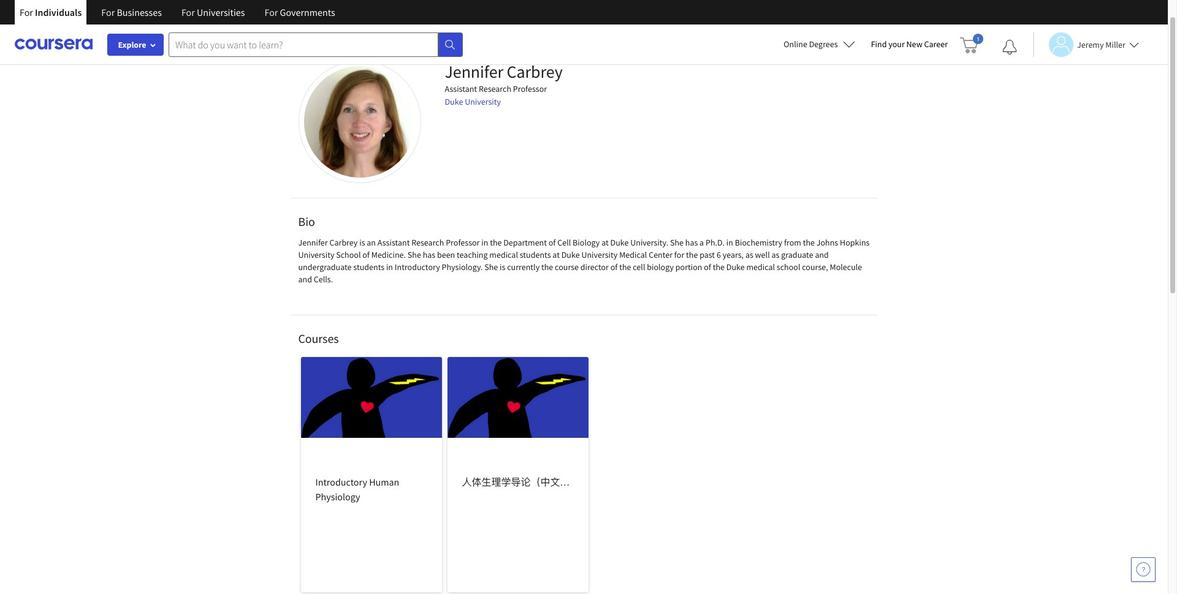 Task type: vqa. For each thing, say whether or not it's contained in the screenshot.
University Of Michigan "IMAGE"
no



Task type: locate. For each thing, give the bounding box(es) containing it.
1 horizontal spatial she
[[485, 262, 498, 273]]

0 horizontal spatial jennifer
[[298, 237, 328, 248]]

biochemistry
[[735, 237, 783, 248]]

0 vertical spatial and
[[815, 250, 829, 261]]

0 horizontal spatial research
[[412, 237, 444, 248]]

0 vertical spatial introductory
[[395, 262, 440, 273]]

carbrey inside jennifer carbrey assistant research professor duke university
[[507, 61, 563, 83]]

carbrey for jennifer carbrey is an assistant research professor in the department of cell biology at duke university. she has a ph.d. in biochemistry from the johns hopkins university school of medicine. she has been teaching medical students at duke university medical center for the past 6 years, as well as graduate and undergraduate students in introductory physiology. she is currently the course director of the cell biology portion of the duke medical school course, molecule and cells.
[[330, 237, 358, 248]]

1 vertical spatial and
[[298, 274, 312, 285]]

director
[[581, 262, 609, 273]]

jennifer for jennifer carbrey assistant research professor duke university
[[445, 61, 504, 83]]

0 horizontal spatial carbrey
[[330, 237, 358, 248]]

人体生理学导论（中文…
[[462, 477, 570, 489]]

as
[[746, 250, 754, 261], [772, 250, 780, 261]]

1 vertical spatial research
[[412, 237, 444, 248]]

2 for from the left
[[101, 6, 115, 18]]

medical
[[490, 250, 518, 261], [747, 262, 775, 273]]

she down teaching
[[485, 262, 498, 273]]

an
[[367, 237, 376, 248]]

for left individuals on the left
[[20, 6, 33, 18]]

jennifer inside jennifer carbrey assistant research professor duke university
[[445, 61, 504, 83]]

1 horizontal spatial professor
[[513, 83, 547, 94]]

research up been
[[412, 237, 444, 248]]

0 horizontal spatial students
[[353, 262, 385, 273]]

introductory down been
[[395, 262, 440, 273]]

medicine.
[[371, 250, 406, 261]]

research up duke university link
[[479, 83, 512, 94]]

students down department
[[520, 250, 551, 261]]

help center image
[[1136, 563, 1151, 578]]

find
[[871, 39, 887, 50]]

as left well
[[746, 250, 754, 261]]

assistant inside the jennifer carbrey is an assistant research professor in the department of cell biology at duke university. she has a ph.d. in biochemistry from the johns hopkins university school of medicine. she has been teaching medical students at duke university medical center for the past 6 years, as well as graduate and undergraduate students in introductory physiology. she is currently the course director of the cell biology portion of the duke medical school course, molecule and cells.
[[378, 237, 410, 248]]

0 horizontal spatial is
[[359, 237, 365, 248]]

university inside jennifer carbrey assistant research professor duke university
[[465, 96, 501, 107]]

students down medicine.
[[353, 262, 385, 273]]

0 vertical spatial is
[[359, 237, 365, 248]]

shopping cart: 1 item image
[[960, 34, 984, 53]]

duke inside jennifer carbrey assistant research professor duke university
[[445, 96, 463, 107]]

biology
[[647, 262, 674, 273]]

for businesses
[[101, 6, 162, 18]]

1 for from the left
[[20, 6, 33, 18]]

at
[[602, 237, 609, 248], [553, 250, 560, 261]]

research
[[479, 83, 512, 94], [412, 237, 444, 248]]

and left 'cells.'
[[298, 274, 312, 285]]

4 for from the left
[[265, 6, 278, 18]]

None search field
[[169, 32, 463, 57]]

jennifer
[[445, 61, 504, 83], [298, 237, 328, 248]]

1 vertical spatial medical
[[747, 262, 775, 273]]

0 horizontal spatial in
[[386, 262, 393, 273]]

at down cell
[[553, 250, 560, 261]]

school
[[336, 250, 361, 261]]

in up years,
[[727, 237, 733, 248]]

teaching
[[457, 250, 488, 261]]

the right from
[[803, 237, 815, 248]]

carbrey
[[507, 61, 563, 83], [330, 237, 358, 248]]

1 as from the left
[[746, 250, 754, 261]]

well
[[755, 250, 770, 261]]

of right director
[[611, 262, 618, 273]]

in
[[482, 237, 488, 248], [727, 237, 733, 248], [386, 262, 393, 273]]

1 vertical spatial she
[[408, 250, 421, 261]]

jennifer inside the jennifer carbrey is an assistant research professor in the department of cell biology at duke university. she has a ph.d. in biochemistry from the johns hopkins university school of medicine. she has been teaching medical students at duke university medical center for the past 6 years, as well as graduate and undergraduate students in introductory physiology. she is currently the course director of the cell biology portion of the duke medical school course, molecule and cells.
[[298, 237, 328, 248]]

jeremy miller button
[[1033, 32, 1139, 57]]

0 vertical spatial students
[[520, 250, 551, 261]]

0 vertical spatial at
[[602, 237, 609, 248]]

introductory
[[395, 262, 440, 273], [316, 477, 367, 489]]

has left a
[[685, 237, 698, 248]]

as right well
[[772, 250, 780, 261]]

1 horizontal spatial as
[[772, 250, 780, 261]]

0 vertical spatial jennifer
[[445, 61, 504, 83]]

online
[[784, 39, 808, 50]]

2 horizontal spatial she
[[670, 237, 684, 248]]

has left been
[[423, 250, 436, 261]]

2 vertical spatial she
[[485, 262, 498, 273]]

she
[[670, 237, 684, 248], [408, 250, 421, 261], [485, 262, 498, 273]]

medical down well
[[747, 262, 775, 273]]

assistant up duke university link
[[445, 83, 477, 94]]

1 horizontal spatial university
[[465, 96, 501, 107]]

hopkins
[[840, 237, 870, 248]]

1 vertical spatial professor
[[446, 237, 480, 248]]

medical
[[619, 250, 647, 261]]

assistant up medicine.
[[378, 237, 410, 248]]

she right medicine.
[[408, 250, 421, 261]]

is left currently at top left
[[500, 262, 506, 273]]

is left an
[[359, 237, 365, 248]]

for left governments
[[265, 6, 278, 18]]

jennifer carbrey is an assistant research professor in the department of cell biology at duke university. she has a ph.d. in biochemistry from the johns hopkins university school of medicine. she has been teaching medical students at duke university medical center for the past 6 years, as well as graduate and undergraduate students in introductory physiology. she is currently the course director of the cell biology portion of the duke medical school course, molecule and cells.
[[298, 237, 870, 285]]

0 vertical spatial research
[[479, 83, 512, 94]]

3 for from the left
[[181, 6, 195, 18]]

0 horizontal spatial introductory
[[316, 477, 367, 489]]

for for individuals
[[20, 6, 33, 18]]

1 horizontal spatial assistant
[[445, 83, 477, 94]]

is
[[359, 237, 365, 248], [500, 262, 506, 273]]

portion
[[676, 262, 702, 273]]

6
[[717, 250, 721, 261]]

school
[[777, 262, 801, 273]]

in down medicine.
[[386, 262, 393, 273]]

professor inside jennifer carbrey assistant research professor duke university
[[513, 83, 547, 94]]

biology
[[573, 237, 600, 248]]

carbrey inside the jennifer carbrey is an assistant research professor in the department of cell biology at duke university. she has a ph.d. in biochemistry from the johns hopkins university school of medicine. she has been teaching medical students at duke university medical center for the past 6 years, as well as graduate and undergraduate students in introductory physiology. she is currently the course director of the cell biology portion of the duke medical school course, molecule and cells.
[[330, 237, 358, 248]]

1 horizontal spatial has
[[685, 237, 698, 248]]

of down an
[[363, 250, 370, 261]]

1 horizontal spatial students
[[520, 250, 551, 261]]

jeremy
[[1078, 39, 1104, 50]]

jennifer up duke university link
[[445, 61, 504, 83]]

0 horizontal spatial medical
[[490, 250, 518, 261]]

profile image
[[298, 61, 421, 183]]

人体生理学导论（中文… link
[[447, 358, 588, 593]]

0 horizontal spatial professor
[[446, 237, 480, 248]]

at right biology
[[602, 237, 609, 248]]

cell
[[558, 237, 571, 248]]

online degrees button
[[774, 31, 865, 58]]

university
[[465, 96, 501, 107], [298, 250, 335, 261], [582, 250, 618, 261]]

for
[[20, 6, 33, 18], [101, 6, 115, 18], [181, 6, 195, 18], [265, 6, 278, 18]]

0 vertical spatial assistant
[[445, 83, 477, 94]]

1 vertical spatial introductory
[[316, 477, 367, 489]]

governments
[[280, 6, 335, 18]]

has
[[685, 237, 698, 248], [423, 250, 436, 261]]

individuals
[[35, 6, 82, 18]]

the left department
[[490, 237, 502, 248]]

jennifer down bio
[[298, 237, 328, 248]]

the left course at the left top
[[542, 262, 553, 273]]

for left businesses
[[101, 6, 115, 18]]

0 horizontal spatial has
[[423, 250, 436, 261]]

of
[[549, 237, 556, 248], [363, 250, 370, 261], [611, 262, 618, 273], [704, 262, 711, 273]]

1 horizontal spatial introductory
[[395, 262, 440, 273]]

1 vertical spatial carbrey
[[330, 237, 358, 248]]

1 horizontal spatial jennifer
[[445, 61, 504, 83]]

for for universities
[[181, 6, 195, 18]]

0 horizontal spatial assistant
[[378, 237, 410, 248]]

0 horizontal spatial university
[[298, 250, 335, 261]]

she up for
[[670, 237, 684, 248]]

molecule
[[830, 262, 862, 273]]

the left the cell
[[620, 262, 631, 273]]

the
[[490, 237, 502, 248], [803, 237, 815, 248], [686, 250, 698, 261], [542, 262, 553, 273], [620, 262, 631, 273], [713, 262, 725, 273]]

students
[[520, 250, 551, 261], [353, 262, 385, 273]]

courses
[[298, 331, 339, 347]]

0 horizontal spatial at
[[553, 250, 560, 261]]

course
[[555, 262, 579, 273]]

cell
[[633, 262, 645, 273]]

1 horizontal spatial research
[[479, 83, 512, 94]]

human
[[369, 477, 399, 489]]

in up teaching
[[482, 237, 488, 248]]

0 vertical spatial professor
[[513, 83, 547, 94]]

medical up currently at top left
[[490, 250, 518, 261]]

and down johns
[[815, 250, 829, 261]]

for left universities
[[181, 6, 195, 18]]

introductory up physiology
[[316, 477, 367, 489]]

department
[[504, 237, 547, 248]]

professor
[[513, 83, 547, 94], [446, 237, 480, 248]]

cells.
[[314, 274, 333, 285]]

1 vertical spatial jennifer
[[298, 237, 328, 248]]

0 horizontal spatial as
[[746, 250, 754, 261]]

course,
[[802, 262, 828, 273]]

0 vertical spatial carbrey
[[507, 61, 563, 83]]

professor inside the jennifer carbrey is an assistant research professor in the department of cell biology at duke university. she has a ph.d. in biochemistry from the johns hopkins university school of medicine. she has been teaching medical students at duke university medical center for the past 6 years, as well as graduate and undergraduate students in introductory physiology. she is currently the course director of the cell biology portion of the duke medical school course, molecule and cells.
[[446, 237, 480, 248]]

jeremy miller
[[1078, 39, 1126, 50]]

and
[[815, 250, 829, 261], [298, 274, 312, 285]]

assistant
[[445, 83, 477, 94], [378, 237, 410, 248]]

1 horizontal spatial carbrey
[[507, 61, 563, 83]]

What do you want to learn? text field
[[169, 32, 438, 57]]

1 vertical spatial assistant
[[378, 237, 410, 248]]

duke
[[445, 96, 463, 107], [611, 237, 629, 248], [562, 250, 580, 261], [727, 262, 745, 273]]

1 horizontal spatial at
[[602, 237, 609, 248]]

1 horizontal spatial is
[[500, 262, 506, 273]]



Task type: describe. For each thing, give the bounding box(es) containing it.
undergraduate
[[298, 262, 352, 273]]

find your new career link
[[865, 37, 954, 52]]

0 vertical spatial she
[[670, 237, 684, 248]]

for governments
[[265, 6, 335, 18]]

physiology.
[[442, 262, 483, 273]]

currently
[[507, 262, 540, 273]]

research inside jennifer carbrey assistant research professor duke university
[[479, 83, 512, 94]]

for individuals
[[20, 6, 82, 18]]

from
[[784, 237, 802, 248]]

duke university link
[[445, 96, 501, 107]]

1 horizontal spatial medical
[[747, 262, 775, 273]]

businesses
[[117, 6, 162, 18]]

your
[[889, 39, 905, 50]]

been
[[437, 250, 455, 261]]

a
[[700, 237, 704, 248]]

1 vertical spatial is
[[500, 262, 506, 273]]

1 vertical spatial at
[[553, 250, 560, 261]]

introductory inside the jennifer carbrey is an assistant research professor in the department of cell biology at duke university. she has a ph.d. in biochemistry from the johns hopkins university school of medicine. she has been teaching medical students at duke university medical center for the past 6 years, as well as graduate and undergraduate students in introductory physiology. she is currently the course director of the cell biology portion of the duke medical school course, molecule and cells.
[[395, 262, 440, 273]]

1 horizontal spatial in
[[482, 237, 488, 248]]

degrees
[[809, 39, 838, 50]]

the up portion
[[686, 250, 698, 261]]

0 horizontal spatial she
[[408, 250, 421, 261]]

introductory human physiology
[[316, 477, 399, 504]]

0 vertical spatial medical
[[490, 250, 518, 261]]

past
[[700, 250, 715, 261]]

career
[[925, 39, 948, 50]]

banner navigation
[[10, 0, 345, 34]]

0 vertical spatial has
[[685, 237, 698, 248]]

the down 6
[[713, 262, 725, 273]]

1 vertical spatial students
[[353, 262, 385, 273]]

introductory inside introductory human physiology
[[316, 477, 367, 489]]

center
[[649, 250, 673, 261]]

for for governments
[[265, 6, 278, 18]]

explore
[[118, 39, 146, 50]]

online degrees
[[784, 39, 838, 50]]

1 horizontal spatial and
[[815, 250, 829, 261]]

jennifer for jennifer carbrey is an assistant research professor in the department of cell biology at duke university. she has a ph.d. in biochemistry from the johns hopkins university school of medicine. she has been teaching medical students at duke university medical center for the past 6 years, as well as graduate and undergraduate students in introductory physiology. she is currently the course director of the cell biology portion of the duke medical school course, molecule and cells.
[[298, 237, 328, 248]]

introductory human physiology link
[[301, 358, 442, 593]]

0 horizontal spatial and
[[298, 274, 312, 285]]

new
[[907, 39, 923, 50]]

explore button
[[107, 34, 164, 56]]

of down the past
[[704, 262, 711, 273]]

for universities
[[181, 6, 245, 18]]

for
[[675, 250, 685, 261]]

graduate
[[781, 250, 814, 261]]

research inside the jennifer carbrey is an assistant research professor in the department of cell biology at duke university. she has a ph.d. in biochemistry from the johns hopkins university school of medicine. she has been teaching medical students at duke university medical center for the past 6 years, as well as graduate and undergraduate students in introductory physiology. she is currently the course director of the cell biology portion of the duke medical school course, molecule and cells.
[[412, 237, 444, 248]]

coursera image
[[15, 34, 93, 54]]

miller
[[1106, 39, 1126, 50]]

assistant inside jennifer carbrey assistant research professor duke university
[[445, 83, 477, 94]]

for for businesses
[[101, 6, 115, 18]]

universities
[[197, 6, 245, 18]]

show notifications image
[[1003, 40, 1017, 55]]

johns
[[817, 237, 839, 248]]

physiology
[[316, 491, 360, 504]]

bio
[[298, 214, 315, 229]]

jennifer carbrey assistant research professor duke university
[[445, 61, 563, 107]]

of left cell
[[549, 237, 556, 248]]

2 horizontal spatial university
[[582, 250, 618, 261]]

university.
[[631, 237, 669, 248]]

carbrey for jennifer carbrey assistant research professor duke university
[[507, 61, 563, 83]]

find your new career
[[871, 39, 948, 50]]

1 vertical spatial has
[[423, 250, 436, 261]]

ph.d.
[[706, 237, 725, 248]]

years,
[[723, 250, 744, 261]]

2 as from the left
[[772, 250, 780, 261]]

2 horizontal spatial in
[[727, 237, 733, 248]]



